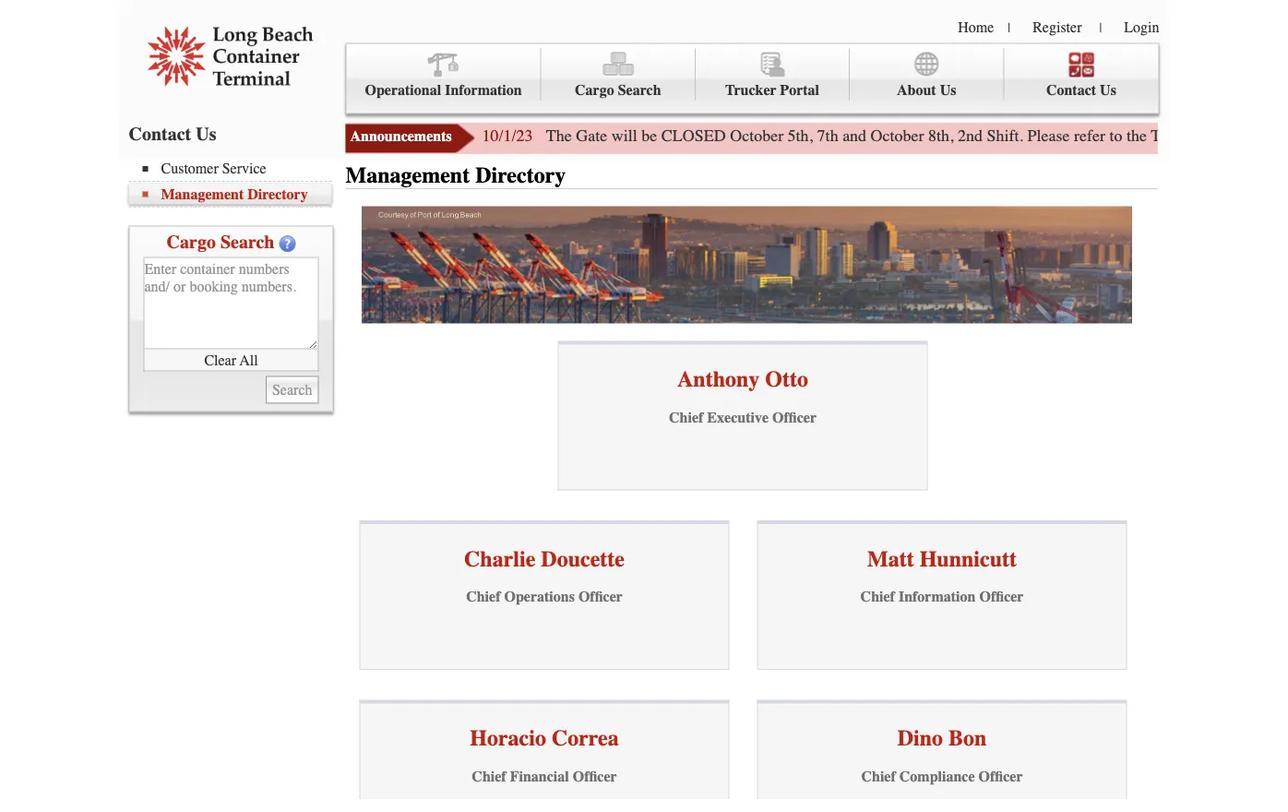 Task type: describe. For each thing, give the bounding box(es) containing it.
officer for horacio correa
[[573, 768, 617, 785]]

10/1/23 the gate will be closed october 5th, 7th and october 8th, 2nd shift. please refer to the truck gate hours we
[[482, 126, 1289, 145]]

customer
[[161, 160, 219, 177]]

trucker
[[726, 82, 777, 99]]

the
[[1127, 126, 1148, 145]]

10/1/23
[[482, 126, 533, 145]]

management inside customer service management directory
[[161, 186, 244, 203]]

charlie doucette option
[[360, 521, 730, 670]]

0 horizontal spatial us
[[196, 123, 217, 145]]

matt hunnicutt option
[[758, 521, 1128, 670]]

matt hunnicutt
[[868, 546, 1018, 572]]

officer for charlie doucette
[[579, 588, 623, 606]]

clear
[[204, 352, 236, 369]]

login link
[[1125, 18, 1160, 36]]

7th
[[818, 126, 839, 145]]

chief for horacio
[[472, 768, 507, 785]]

officer for anthony otto
[[773, 409, 817, 426]]

horacio correa
[[470, 726, 619, 751]]

horacio
[[470, 726, 547, 751]]

operations
[[505, 588, 575, 606]]

chief for charlie
[[466, 588, 501, 606]]

compliance
[[900, 768, 976, 785]]

matt
[[868, 546, 915, 572]]

customer service link
[[143, 160, 332, 177]]

chief executive officer
[[669, 409, 817, 426]]

about
[[897, 82, 937, 99]]

0 vertical spatial contact us
[[1047, 82, 1117, 99]]

2 | from the left
[[1100, 20, 1103, 35]]

contact us link
[[1005, 48, 1159, 101]]

trucker portal link
[[696, 48, 850, 101]]

financial
[[510, 768, 569, 785]]

5th,
[[788, 126, 814, 145]]

horacio correa option
[[360, 700, 730, 800]]

trucker portal
[[726, 82, 820, 99]]

customer service management directory
[[161, 160, 308, 203]]

1 vertical spatial contact
[[129, 123, 191, 145]]

home
[[959, 18, 995, 36]]

dino bon option
[[758, 700, 1128, 800]]

be
[[642, 126, 658, 145]]

information for chief
[[899, 588, 976, 606]]

1 vertical spatial search
[[221, 231, 275, 253]]

1 horizontal spatial management
[[346, 163, 470, 188]]

information for operational
[[445, 82, 522, 99]]

login
[[1125, 18, 1160, 36]]

we
[[1275, 126, 1289, 145]]

2nd
[[958, 126, 983, 145]]

executive
[[708, 409, 769, 426]]

anthony
[[678, 367, 760, 392]]

menu bar containing customer service
[[129, 158, 341, 207]]

Enter container numbers and/ or booking numbers.  text field
[[144, 257, 319, 349]]

cargo search link
[[542, 48, 696, 101]]

hunnicutt
[[920, 546, 1018, 572]]

1 | from the left
[[1009, 20, 1011, 35]]

officer for matt hunnicutt
[[980, 588, 1024, 606]]

to
[[1110, 126, 1123, 145]]

all
[[240, 352, 258, 369]]

chief for anthony
[[669, 409, 704, 426]]

and
[[843, 126, 867, 145]]

management directory link
[[143, 186, 332, 203]]

register link
[[1033, 18, 1083, 36]]

shift.
[[988, 126, 1024, 145]]

list box containing charlie doucette
[[360, 521, 1128, 800]]

operational
[[365, 82, 441, 99]]

doucette
[[541, 546, 625, 572]]

menu bar containing operational information
[[346, 43, 1160, 114]]

please
[[1028, 126, 1071, 145]]

2 october from the left
[[871, 126, 925, 145]]

chief for matt
[[861, 588, 896, 606]]

will
[[612, 126, 638, 145]]

about us
[[897, 82, 957, 99]]



Task type: locate. For each thing, give the bounding box(es) containing it.
0 horizontal spatial october
[[730, 126, 784, 145]]

register
[[1033, 18, 1083, 36]]

management down announcements
[[346, 163, 470, 188]]

0 horizontal spatial management
[[161, 186, 244, 203]]

management
[[346, 163, 470, 188], [161, 186, 244, 203]]

officer down hunnicutt
[[980, 588, 1024, 606]]

charlie doucette
[[464, 546, 625, 572]]

1 gate from the left
[[576, 126, 608, 145]]

correa
[[552, 726, 619, 751]]

dino
[[898, 726, 944, 751]]

officer inside matt hunnicutt option
[[980, 588, 1024, 606]]

| right home link
[[1009, 20, 1011, 35]]

2 gate from the left
[[1195, 126, 1226, 145]]

chief down charlie
[[466, 588, 501, 606]]

clear all button
[[144, 349, 319, 372]]

anthony otto
[[678, 367, 809, 392]]

truck
[[1152, 126, 1191, 145]]

contact us up customer
[[129, 123, 217, 145]]

0 horizontal spatial |
[[1009, 20, 1011, 35]]

menu bar
[[346, 43, 1160, 114], [129, 158, 341, 207]]

1 horizontal spatial information
[[899, 588, 976, 606]]

cargo
[[575, 82, 615, 99], [167, 231, 216, 253]]

the
[[546, 126, 572, 145]]

us for about us link
[[941, 82, 957, 99]]

gate right the
[[576, 126, 608, 145]]

officer inside dino bon option
[[979, 768, 1024, 785]]

chief inside "horacio correa" option
[[472, 768, 507, 785]]

officer down bon
[[979, 768, 1024, 785]]

contact up customer
[[129, 123, 191, 145]]

1 horizontal spatial gate
[[1195, 126, 1226, 145]]

0 horizontal spatial contact us
[[129, 123, 217, 145]]

0 vertical spatial cargo search
[[575, 82, 662, 99]]

cargo search down management directory link
[[167, 231, 275, 253]]

october
[[730, 126, 784, 145], [871, 126, 925, 145]]

october left 5th,
[[730, 126, 784, 145]]

1 horizontal spatial cargo search
[[575, 82, 662, 99]]

0 vertical spatial cargo
[[575, 82, 615, 99]]

about us link
[[850, 48, 1005, 101]]

gate right truck
[[1195, 126, 1226, 145]]

| left login link
[[1100, 20, 1103, 35]]

0 horizontal spatial directory
[[248, 186, 308, 203]]

bon
[[949, 726, 987, 751]]

0 vertical spatial contact
[[1047, 82, 1097, 99]]

cargo search up will
[[575, 82, 662, 99]]

directory
[[476, 163, 566, 188], [248, 186, 308, 203]]

search up be on the top of the page
[[618, 82, 662, 99]]

8th,
[[929, 126, 954, 145]]

chief inside dino bon option
[[862, 768, 896, 785]]

chief down matt
[[861, 588, 896, 606]]

contact us
[[1047, 82, 1117, 99], [129, 123, 217, 145]]

directory down 10/1/23
[[476, 163, 566, 188]]

contact us up 'refer'
[[1047, 82, 1117, 99]]

gate
[[576, 126, 608, 145], [1195, 126, 1226, 145]]

home link
[[959, 18, 995, 36]]

1 horizontal spatial search
[[618, 82, 662, 99]]

1 horizontal spatial cargo
[[575, 82, 615, 99]]

otto
[[766, 367, 809, 392]]

0 vertical spatial information
[[445, 82, 522, 99]]

0 horizontal spatial cargo search
[[167, 231, 275, 253]]

us up the to
[[1101, 82, 1117, 99]]

management directory
[[346, 163, 566, 188]]

chief for dino
[[862, 768, 896, 785]]

officer inside the "charlie doucette" option
[[579, 588, 623, 606]]

officer down otto
[[773, 409, 817, 426]]

1 vertical spatial cargo
[[167, 231, 216, 253]]

1 horizontal spatial us
[[941, 82, 957, 99]]

chief operations officer
[[466, 588, 623, 606]]

chief down horacio
[[472, 768, 507, 785]]

dino bon
[[898, 726, 987, 751]]

cargo search
[[575, 82, 662, 99], [167, 231, 275, 253]]

officer down correa
[[573, 768, 617, 785]]

chief left compliance
[[862, 768, 896, 785]]

us for the contact us link at the top right
[[1101, 82, 1117, 99]]

contact up 'refer'
[[1047, 82, 1097, 99]]

1 vertical spatial contact us
[[129, 123, 217, 145]]

officer down "doucette"
[[579, 588, 623, 606]]

service
[[222, 160, 267, 177]]

us
[[941, 82, 957, 99], [1101, 82, 1117, 99], [196, 123, 217, 145]]

october right the and
[[871, 126, 925, 145]]

officer inside "horacio correa" option
[[573, 768, 617, 785]]

0 horizontal spatial gate
[[576, 126, 608, 145]]

0 horizontal spatial menu bar
[[129, 158, 341, 207]]

1 vertical spatial information
[[899, 588, 976, 606]]

us inside the contact us link
[[1101, 82, 1117, 99]]

0 vertical spatial search
[[618, 82, 662, 99]]

cargo search inside 'cargo search' link
[[575, 82, 662, 99]]

chief financial officer
[[472, 768, 617, 785]]

operational information link
[[347, 48, 542, 101]]

us inside about us link
[[941, 82, 957, 99]]

information inside menu bar
[[445, 82, 522, 99]]

1 horizontal spatial directory
[[476, 163, 566, 188]]

information down matt hunnicutt
[[899, 588, 976, 606]]

operational information
[[365, 82, 522, 99]]

management down customer
[[161, 186, 244, 203]]

0 vertical spatial menu bar
[[346, 43, 1160, 114]]

hours
[[1230, 126, 1271, 145]]

officer for dino bon
[[979, 768, 1024, 785]]

1 horizontal spatial contact us
[[1047, 82, 1117, 99]]

information
[[445, 82, 522, 99], [899, 588, 976, 606]]

us up customer
[[196, 123, 217, 145]]

1 horizontal spatial |
[[1100, 20, 1103, 35]]

0 horizontal spatial cargo
[[167, 231, 216, 253]]

information up 10/1/23
[[445, 82, 522, 99]]

chief information officer
[[861, 588, 1024, 606]]

refer
[[1075, 126, 1106, 145]]

chief compliance officer
[[862, 768, 1024, 785]]

1 october from the left
[[730, 126, 784, 145]]

closed
[[662, 126, 726, 145]]

chief
[[669, 409, 704, 426], [466, 588, 501, 606], [861, 588, 896, 606], [472, 768, 507, 785], [862, 768, 896, 785]]

None submit
[[266, 376, 319, 404]]

2 horizontal spatial us
[[1101, 82, 1117, 99]]

1 vertical spatial menu bar
[[129, 158, 341, 207]]

chief inside matt hunnicutt option
[[861, 588, 896, 606]]

1 horizontal spatial menu bar
[[346, 43, 1160, 114]]

officer
[[773, 409, 817, 426], [579, 588, 623, 606], [980, 588, 1024, 606], [573, 768, 617, 785], [979, 768, 1024, 785]]

clear all
[[204, 352, 258, 369]]

1 vertical spatial cargo search
[[167, 231, 275, 253]]

information inside matt hunnicutt option
[[899, 588, 976, 606]]

search down management directory link
[[221, 231, 275, 253]]

portal
[[781, 82, 820, 99]]

search
[[618, 82, 662, 99], [221, 231, 275, 253]]

cargo up will
[[575, 82, 615, 99]]

1 horizontal spatial october
[[871, 126, 925, 145]]

directory inside customer service management directory
[[248, 186, 308, 203]]

1 horizontal spatial contact
[[1047, 82, 1097, 99]]

us right the about
[[941, 82, 957, 99]]

chief down 'anthony'
[[669, 409, 704, 426]]

0 horizontal spatial information
[[445, 82, 522, 99]]

cargo down management directory link
[[167, 231, 216, 253]]

list box
[[360, 521, 1128, 800]]

0 horizontal spatial search
[[221, 231, 275, 253]]

directory down service
[[248, 186, 308, 203]]

0 horizontal spatial contact
[[129, 123, 191, 145]]

chief inside the "charlie doucette" option
[[466, 588, 501, 606]]

charlie
[[464, 546, 536, 572]]

contact
[[1047, 82, 1097, 99], [129, 123, 191, 145]]

|
[[1009, 20, 1011, 35], [1100, 20, 1103, 35]]

announcements
[[350, 128, 452, 145]]



Task type: vqa. For each thing, say whether or not it's contained in the screenshot.
web
no



